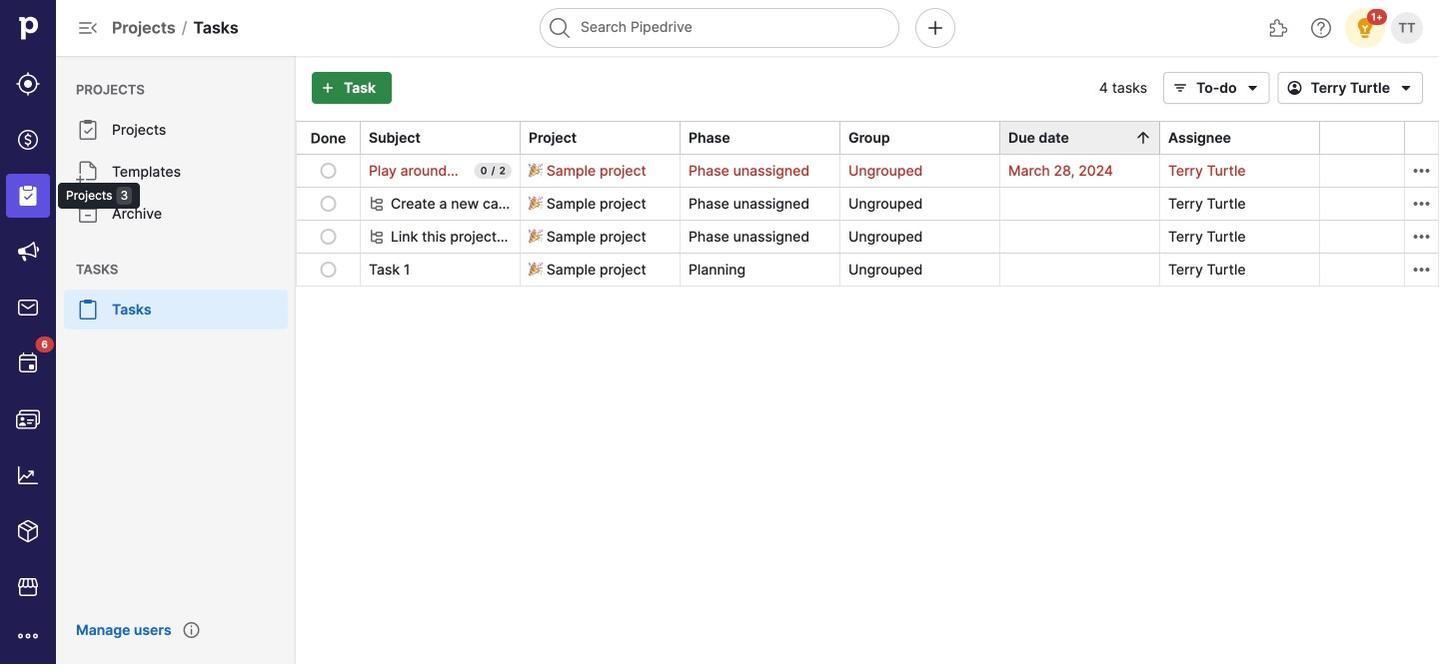 Task type: vqa. For each thing, say whether or not it's contained in the screenshot.
home image
yes



Task type: locate. For each thing, give the bounding box(es) containing it.
row
[[297, 155, 1439, 187], [297, 187, 1439, 220], [297, 220, 1439, 253], [297, 253, 1439, 286]]

1 color secondary image from the top
[[1410, 192, 1434, 216]]

1 color undefined image from the top
[[76, 118, 100, 142]]

projects image
[[16, 184, 40, 208]]

color secondary image
[[1410, 159, 1434, 183], [369, 196, 385, 212], [369, 229, 385, 245], [1410, 258, 1434, 282]]

color secondary image for 3rd row from the top of the page
[[1410, 225, 1434, 249]]

0 vertical spatial color undefined image
[[76, 298, 100, 322]]

2 color secondary image from the top
[[1410, 225, 1434, 249]]

sales assistant image
[[1354, 16, 1378, 40]]

insights image
[[16, 464, 40, 488]]

3 color undefined image from the top
[[76, 202, 100, 226]]

menu item
[[0, 168, 56, 224], [56, 290, 296, 330]]

more image
[[16, 625, 40, 649]]

color undefined image
[[76, 298, 100, 322], [16, 352, 40, 376]]

4 row from the top
[[297, 253, 1439, 286]]

1 vertical spatial color secondary image
[[1410, 225, 1434, 249]]

color undefined image right sales inbox icon
[[76, 298, 100, 322]]

grid
[[296, 120, 1440, 287]]

0 vertical spatial color secondary image
[[1410, 192, 1434, 216]]

color undefined image down sales inbox icon
[[16, 352, 40, 376]]

1 vertical spatial color undefined image
[[76, 160, 100, 184]]

0 vertical spatial color undefined image
[[76, 118, 100, 142]]

info image
[[184, 623, 200, 639]]

menu
[[0, 0, 140, 665], [56, 56, 296, 665]]

sales inbox image
[[16, 296, 40, 320]]

2 color undefined image from the top
[[76, 160, 100, 184]]

color undefined image
[[76, 118, 100, 142], [76, 160, 100, 184], [76, 202, 100, 226]]

color secondary image
[[1410, 192, 1434, 216], [1410, 225, 1434, 249]]

leads image
[[16, 72, 40, 96]]

command menu image
[[924, 16, 948, 40]]

1 horizontal spatial color undefined image
[[76, 298, 100, 322]]

color primary inverted image
[[316, 80, 340, 96]]

color primary image
[[1395, 76, 1419, 100], [1283, 80, 1307, 96], [320, 163, 336, 179], [320, 196, 336, 212], [320, 262, 336, 278]]

1 row from the top
[[297, 155, 1439, 187]]

2 vertical spatial color undefined image
[[76, 202, 100, 226]]

1 vertical spatial color undefined image
[[16, 352, 40, 376]]

color primary image
[[1241, 76, 1265, 100], [1169, 80, 1193, 96], [1136, 130, 1152, 146], [320, 229, 336, 245]]

deals image
[[16, 128, 40, 152]]



Task type: describe. For each thing, give the bounding box(es) containing it.
2 row from the top
[[297, 187, 1439, 220]]

3 row from the top
[[297, 220, 1439, 253]]

color secondary image for third row from the bottom
[[1410, 192, 1434, 216]]

home image
[[13, 13, 43, 43]]

menu toggle image
[[76, 16, 100, 40]]

Search Pipedrive field
[[540, 8, 900, 48]]

1 vertical spatial menu item
[[56, 290, 296, 330]]

campaigns image
[[16, 240, 40, 264]]

products image
[[16, 520, 40, 544]]

marketplace image
[[16, 576, 40, 600]]

0 vertical spatial menu item
[[0, 168, 56, 224]]

contacts image
[[16, 408, 40, 432]]

color primary image inside row
[[320, 229, 336, 245]]

quick help image
[[1310, 16, 1334, 40]]

0 horizontal spatial color undefined image
[[16, 352, 40, 376]]



